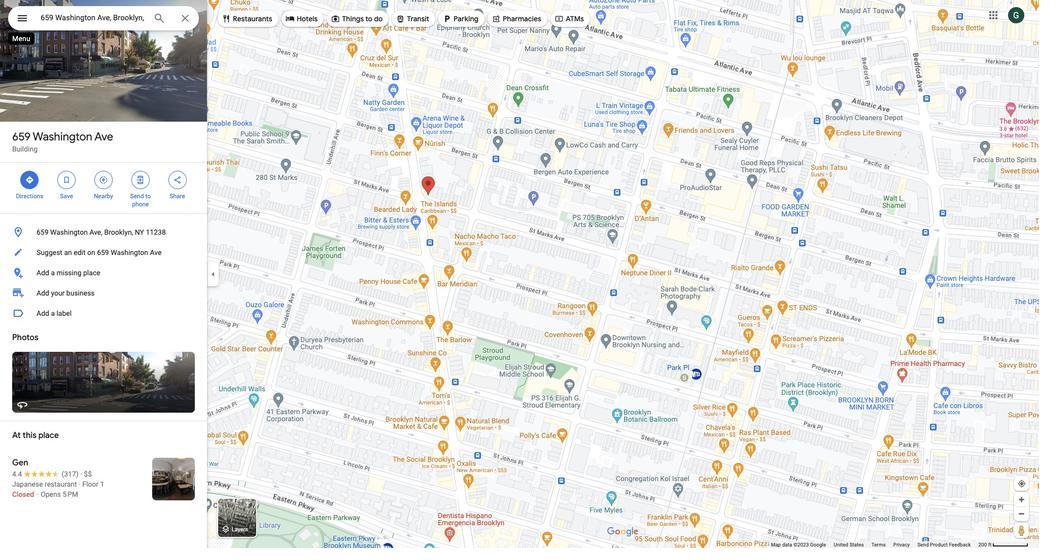 Task type: locate. For each thing, give the bounding box(es) containing it.
1 vertical spatial 659
[[37, 228, 49, 236]]

3 add from the top
[[37, 310, 49, 318]]

google maps element
[[0, 0, 1039, 549]]

a
[[51, 269, 55, 277], [51, 310, 55, 318]]

a for missing
[[51, 269, 55, 277]]

1 vertical spatial ·
[[79, 481, 81, 489]]

0 vertical spatial to
[[366, 14, 372, 23]]

pharmacies
[[503, 14, 541, 23]]

1 horizontal spatial 659
[[37, 228, 49, 236]]

0 vertical spatial place
[[83, 269, 100, 277]]

missing
[[57, 269, 81, 277]]

ave up 
[[95, 130, 113, 144]]

$$
[[84, 470, 92, 479]]

1 horizontal spatial send
[[918, 542, 929, 548]]

659
[[12, 130, 31, 144], [37, 228, 49, 236], [97, 249, 109, 257]]

1 vertical spatial ave
[[150, 249, 162, 257]]

add left label
[[37, 310, 49, 318]]

add a missing place
[[37, 269, 100, 277]]

659 for ave,
[[37, 228, 49, 236]]

add your business
[[37, 289, 95, 297]]

0 vertical spatial a
[[51, 269, 55, 277]]

0 horizontal spatial 659
[[12, 130, 31, 144]]

2 a from the top
[[51, 310, 55, 318]]

opens
[[41, 491, 61, 499]]

1 vertical spatial a
[[51, 310, 55, 318]]

building
[[12, 145, 38, 153]]

show street view coverage image
[[1014, 523, 1029, 538]]

edit
[[74, 249, 86, 257]]

· $$
[[80, 470, 92, 479]]

1 add from the top
[[37, 269, 49, 277]]

footer
[[771, 542, 979, 549]]

0 horizontal spatial ave
[[95, 130, 113, 144]]

this
[[23, 431, 37, 441]]

659 up suggest
[[37, 228, 49, 236]]

place inside button
[[83, 269, 100, 277]]

states
[[850, 542, 864, 548]]

0 vertical spatial ave
[[95, 130, 113, 144]]

add left the your at the bottom of the page
[[37, 289, 49, 297]]

washington down ny
[[111, 249, 148, 257]]

1 vertical spatial add
[[37, 289, 49, 297]]

1
[[100, 481, 104, 489]]

to up the phone
[[145, 193, 151, 200]]

restaurants
[[233, 14, 272, 23]]

united states
[[834, 542, 864, 548]]

659 inside 'button'
[[37, 228, 49, 236]]

0 vertical spatial washington
[[33, 130, 92, 144]]

2 add from the top
[[37, 289, 49, 297]]

 restaurants
[[222, 13, 272, 24]]

send inside send to phone
[[130, 193, 144, 200]]

united states button
[[834, 542, 864, 549]]

transit
[[407, 14, 429, 23]]

hotels
[[297, 14, 318, 23]]

send left product
[[918, 542, 929, 548]]

directions
[[16, 193, 43, 200]]

ave
[[95, 130, 113, 144], [150, 249, 162, 257]]

0 horizontal spatial place
[[38, 431, 59, 441]]

1 vertical spatial send
[[918, 542, 929, 548]]

0 vertical spatial send
[[130, 193, 144, 200]]

washington up building
[[33, 130, 92, 144]]

add a missing place button
[[0, 263, 207, 283]]

659 inside 659 washington ave building
[[12, 130, 31, 144]]

things
[[342, 14, 364, 23]]

zoom out image
[[1018, 510, 1026, 518]]

add a label
[[37, 310, 72, 318]]

brooklyn,
[[104, 228, 133, 236]]

to inside send to phone
[[145, 193, 151, 200]]

· left 'floor'
[[79, 481, 81, 489]]

send for send to phone
[[130, 193, 144, 200]]

 things to do
[[331, 13, 383, 24]]

ave down 11238
[[150, 249, 162, 257]]

none field inside 659 washington ave, brooklyn, ny 11238 field
[[41, 12, 145, 24]]

0 vertical spatial add
[[37, 269, 49, 277]]

a left missing
[[51, 269, 55, 277]]

1 a from the top
[[51, 269, 55, 277]]

1 vertical spatial place
[[38, 431, 59, 441]]

ave inside button
[[150, 249, 162, 257]]

terms button
[[872, 542, 886, 549]]

4.4
[[12, 470, 22, 479]]

add down suggest
[[37, 269, 49, 277]]

1 vertical spatial washington
[[50, 228, 88, 236]]

at this place
[[12, 431, 59, 441]]

ave,
[[89, 228, 103, 236]]

price: moderate image
[[84, 470, 92, 479]]

send
[[130, 193, 144, 200], [918, 542, 929, 548]]

washington up "an"
[[50, 228, 88, 236]]

ny
[[135, 228, 144, 236]]

footer inside google maps element
[[771, 542, 979, 549]]

washington inside 'button'
[[50, 228, 88, 236]]

2 vertical spatial 659
[[97, 249, 109, 257]]

659 right on
[[97, 249, 109, 257]]

at
[[12, 431, 21, 441]]

to left "do"
[[366, 14, 372, 23]]

privacy button
[[894, 542, 910, 549]]

⋅
[[36, 491, 39, 499]]

 button
[[8, 6, 37, 32]]

suggest an edit on 659 washington ave
[[37, 249, 162, 257]]

659 washington ave main content
[[0, 0, 207, 549]]

659 inside button
[[97, 249, 109, 257]]

 search field
[[8, 6, 199, 32]]

united
[[834, 542, 848, 548]]

parking
[[454, 14, 478, 23]]

label
[[57, 310, 72, 318]]

add your business link
[[0, 283, 207, 303]]

0 horizontal spatial to
[[145, 193, 151, 200]]

a left label
[[51, 310, 55, 318]]

actions for 659 washington ave region
[[0, 163, 207, 214]]

659 up building
[[12, 130, 31, 144]]

place down on
[[83, 269, 100, 277]]

send inside button
[[918, 542, 929, 548]]

send up the phone
[[130, 193, 144, 200]]

·
[[80, 470, 82, 479], [79, 481, 81, 489]]

washington inside 659 washington ave building
[[33, 130, 92, 144]]

save
[[60, 193, 73, 200]]

0 horizontal spatial send
[[130, 193, 144, 200]]

to inside  things to do
[[366, 14, 372, 23]]

place right this
[[38, 431, 59, 441]]

1 horizontal spatial ave
[[150, 249, 162, 257]]

footer containing map data ©2023 google
[[771, 542, 979, 549]]

0 vertical spatial ·
[[80, 470, 82, 479]]

on
[[87, 249, 95, 257]]

200 ft button
[[979, 542, 1029, 548]]

2 horizontal spatial 659
[[97, 249, 109, 257]]

 parking
[[443, 13, 478, 24]]

None field
[[41, 12, 145, 24]]


[[443, 13, 452, 24]]

restaurant
[[45, 481, 77, 489]]

add
[[37, 269, 49, 277], [37, 289, 49, 297], [37, 310, 49, 318]]

2 vertical spatial washington
[[111, 249, 148, 257]]

1 vertical spatial to
[[145, 193, 151, 200]]


[[222, 13, 231, 24]]

1 horizontal spatial place
[[83, 269, 100, 277]]

2 vertical spatial add
[[37, 310, 49, 318]]

0 vertical spatial 659
[[12, 130, 31, 144]]

send to phone
[[130, 193, 151, 208]]

200
[[979, 542, 987, 548]]

add for add a missing place
[[37, 269, 49, 277]]

to
[[366, 14, 372, 23], [145, 193, 151, 200]]

1 horizontal spatial to
[[366, 14, 372, 23]]

terms
[[872, 542, 886, 548]]

· left price: moderate icon
[[80, 470, 82, 479]]

washington
[[33, 130, 92, 144], [50, 228, 88, 236], [111, 249, 148, 257]]



Task type: vqa. For each thing, say whether or not it's contained in the screenshot.
to
yes



Task type: describe. For each thing, give the bounding box(es) containing it.
do
[[374, 14, 383, 23]]

atms
[[566, 14, 584, 23]]

add for add your business
[[37, 289, 49, 297]]

zoom in image
[[1018, 496, 1026, 504]]

add a label button
[[0, 303, 207, 324]]


[[492, 13, 501, 24]]


[[136, 175, 145, 186]]

 atms
[[555, 13, 584, 24]]

659 Washington Ave, Brooklyn, NY 11238 field
[[8, 6, 199, 30]]

washington for ave
[[33, 130, 92, 144]]

photos
[[12, 333, 38, 343]]

(317)
[[62, 470, 78, 479]]


[[99, 175, 108, 186]]

200 ft
[[979, 542, 992, 548]]

data
[[782, 542, 792, 548]]

nearby
[[94, 193, 113, 200]]

business
[[66, 289, 95, 297]]

 pharmacies
[[492, 13, 541, 24]]

your
[[51, 289, 65, 297]]

japanese
[[12, 481, 43, 489]]

an
[[64, 249, 72, 257]]

ave inside 659 washington ave building
[[95, 130, 113, 144]]

 transit
[[396, 13, 429, 24]]

ft
[[988, 542, 992, 548]]

©2023
[[794, 542, 809, 548]]

4.4 stars 317 reviews image
[[12, 469, 78, 480]]

phone
[[132, 201, 149, 208]]

suggest an edit on 659 washington ave button
[[0, 243, 207, 263]]

google
[[810, 542, 826, 548]]


[[62, 175, 71, 186]]

collapse side panel image
[[208, 269, 219, 280]]

659 washington ave building
[[12, 130, 113, 153]]

· inside japanese restaurant · floor 1 closed ⋅ opens 5 pm
[[79, 481, 81, 489]]


[[331, 13, 340, 24]]

show your location image
[[1017, 480, 1027, 489]]

659 for ave
[[12, 130, 31, 144]]


[[396, 13, 405, 24]]

suggest
[[37, 249, 62, 257]]

washington for ave,
[[50, 228, 88, 236]]

add for add a label
[[37, 310, 49, 318]]


[[286, 13, 295, 24]]


[[25, 175, 34, 186]]

a for label
[[51, 310, 55, 318]]

japanese restaurant · floor 1 closed ⋅ opens 5 pm
[[12, 481, 104, 499]]

send product feedback button
[[918, 542, 971, 549]]


[[173, 175, 182, 186]]

washington inside button
[[111, 249, 148, 257]]

11238
[[146, 228, 166, 236]]

map
[[771, 542, 781, 548]]

5 pm
[[63, 491, 78, 499]]

send for send product feedback
[[918, 542, 929, 548]]

floor
[[82, 481, 98, 489]]

feedback
[[949, 542, 971, 548]]

share
[[170, 193, 185, 200]]

product
[[930, 542, 948, 548]]

closed
[[12, 491, 34, 499]]

gen
[[12, 458, 28, 468]]

map data ©2023 google
[[771, 542, 826, 548]]

 hotels
[[286, 13, 318, 24]]

659 washington ave, brooklyn, ny 11238
[[37, 228, 166, 236]]

layers
[[232, 527, 248, 533]]

privacy
[[894, 542, 910, 548]]

google account: greg robinson  
(robinsongreg175@gmail.com) image
[[1008, 7, 1025, 23]]

659 washington ave, brooklyn, ny 11238 button
[[0, 222, 207, 243]]

send product feedback
[[918, 542, 971, 548]]


[[555, 13, 564, 24]]


[[16, 11, 28, 25]]



